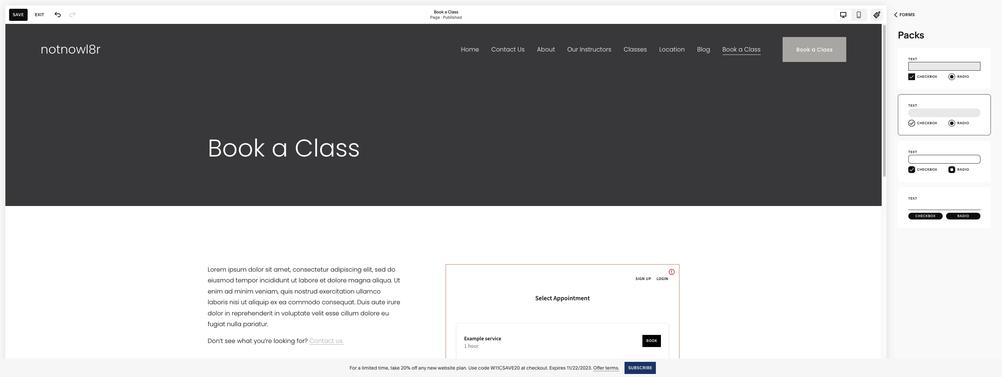 Task type: vqa. For each thing, say whether or not it's contained in the screenshot.
PUBLISHED
yes



Task type: describe. For each thing, give the bounding box(es) containing it.
save
[[13, 12, 24, 17]]

code
[[478, 365, 490, 372]]

any
[[419, 365, 427, 372]]

offer
[[594, 365, 605, 372]]

checkout.
[[527, 365, 549, 372]]

new
[[428, 365, 437, 372]]

expires
[[550, 365, 566, 372]]

a for for
[[358, 365, 361, 372]]

offer terms. link
[[594, 365, 620, 372]]

subscribe
[[629, 366, 653, 371]]

terms.
[[606, 365, 620, 372]]

book
[[434, 9, 444, 14]]

forms button
[[888, 7, 923, 22]]

packs
[[899, 29, 925, 41]]

exit
[[35, 12, 44, 17]]

subscribe button
[[625, 362, 657, 375]]

limited
[[362, 365, 377, 372]]

published
[[443, 15, 462, 20]]

time,
[[379, 365, 390, 372]]

11/22/2023.
[[567, 365, 593, 372]]



Task type: locate. For each thing, give the bounding box(es) containing it.
·
[[441, 15, 442, 20]]

page
[[431, 15, 440, 20]]

at
[[521, 365, 526, 372]]

class
[[448, 9, 459, 14]]

tab list
[[836, 9, 867, 20]]

forms
[[900, 12, 916, 17]]

for a limited time, take 20% off any new website plan. use code w11csave20 at checkout. expires 11/22/2023. offer terms.
[[350, 365, 620, 372]]

a for book
[[445, 9, 447, 14]]

use
[[469, 365, 477, 372]]

1 vertical spatial a
[[358, 365, 361, 372]]

a right "for"
[[358, 365, 361, 372]]

plan.
[[457, 365, 468, 372]]

exit button
[[31, 9, 48, 21]]

20%
[[401, 365, 411, 372]]

1 horizontal spatial a
[[445, 9, 447, 14]]

website
[[438, 365, 456, 372]]

off
[[412, 365, 418, 372]]

book a class page · published
[[431, 9, 462, 20]]

w11csave20
[[491, 365, 520, 372]]

save button
[[9, 9, 28, 21]]

a inside book a class page · published
[[445, 9, 447, 14]]

0 vertical spatial a
[[445, 9, 447, 14]]

0 horizontal spatial a
[[358, 365, 361, 372]]

for
[[350, 365, 357, 372]]

a right 'book'
[[445, 9, 447, 14]]

take
[[391, 365, 400, 372]]

a
[[445, 9, 447, 14], [358, 365, 361, 372]]



